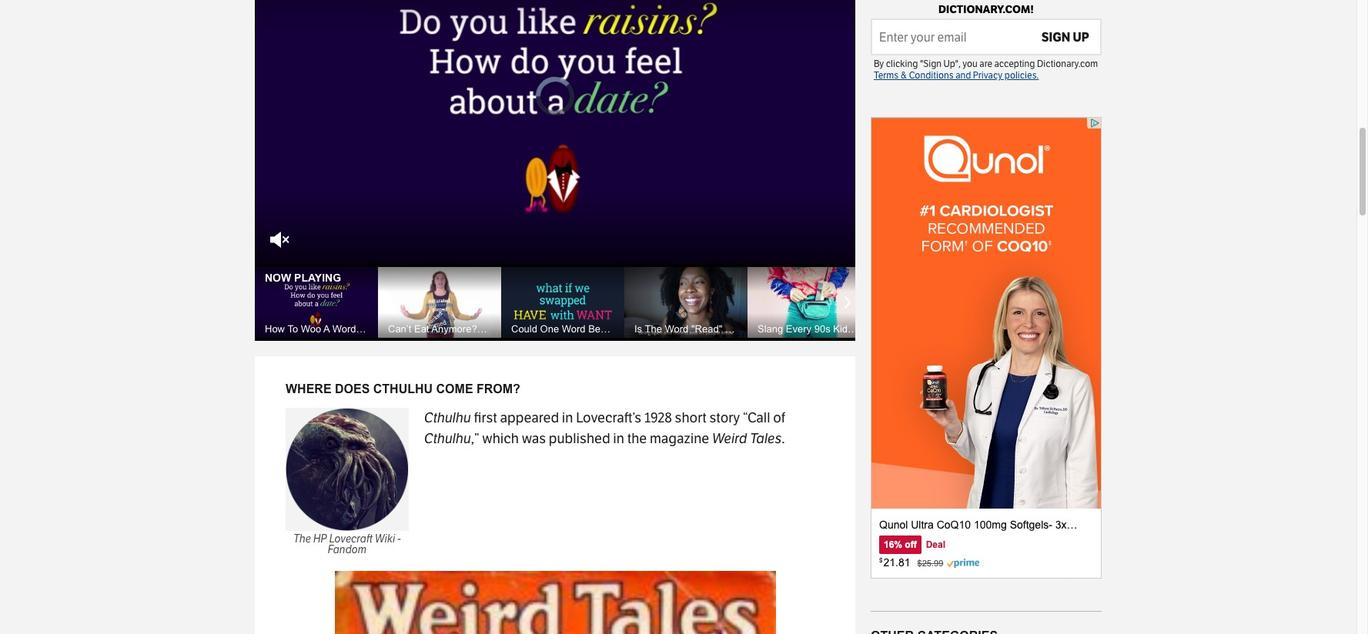 Task type: describe. For each thing, give the bounding box(es) containing it.
first
[[474, 410, 497, 427]]

weird
[[712, 431, 747, 448]]

you
[[963, 59, 978, 69]]

the
[[293, 533, 311, 546]]

with
[[1033, 0, 1061, 1]]

wiki
[[375, 533, 395, 546]]

was
[[522, 431, 546, 448]]

does
[[335, 383, 370, 396]]

policies.
[[1005, 70, 1039, 81]]

0 horizontal spatial in
[[562, 410, 573, 427]]

story
[[710, 410, 740, 427]]

1 vertical spatial in
[[613, 431, 625, 448]]

of
[[773, 410, 785, 427]]

redefine your inbox with dictionary.com!
[[912, 0, 1061, 16]]

"sign
[[920, 59, 942, 69]]

from?
[[477, 383, 520, 396]]

up",
[[944, 59, 961, 69]]

short
[[675, 410, 707, 427]]

come
[[436, 383, 473, 396]]

by
[[874, 59, 884, 69]]

Enter your email email field
[[871, 19, 1102, 56]]

inbox
[[998, 0, 1031, 1]]

&
[[901, 70, 907, 81]]

-
[[398, 533, 401, 546]]

cthulhu first appeared in lovecraft's 1928 short story "call of cthulhu ," which was published in the magazine weird tales .
[[424, 410, 785, 448]]

terms
[[874, 70, 899, 81]]

accepting
[[995, 59, 1035, 69]]

fandom
[[328, 544, 367, 557]]

conditions
[[909, 70, 954, 81]]

privacy
[[973, 70, 1003, 81]]

your
[[966, 0, 995, 1]]

where
[[286, 383, 332, 396]]

terms & conditions and privacy policies. link
[[874, 70, 1039, 81]]

redefine
[[912, 0, 963, 1]]

2 vertical spatial cthulhu
[[424, 431, 471, 448]]

the
[[627, 431, 647, 448]]

"call
[[743, 410, 770, 427]]



Task type: locate. For each thing, give the bounding box(es) containing it.
by clicking "sign up", you are accepting dictionary.com terms & conditions and privacy policies.
[[874, 59, 1098, 81]]

in up published
[[562, 410, 573, 427]]

1928
[[644, 410, 672, 427]]

dictionary.com
[[1037, 59, 1098, 69]]

dictionary.com!
[[939, 3, 1034, 16]]

.
[[782, 431, 785, 448]]

1 horizontal spatial in
[[613, 431, 625, 448]]

which
[[482, 431, 519, 448]]

None submit
[[1032, 19, 1100, 55]]

in left the
[[613, 431, 625, 448]]

clicking
[[886, 59, 918, 69]]

magazine
[[650, 431, 709, 448]]

advertisement element
[[871, 117, 1102, 579]]

cthulhu
[[373, 383, 433, 396], [424, 410, 471, 427], [424, 431, 471, 448]]

are
[[980, 59, 993, 69]]

hp
[[313, 533, 327, 546]]

0 vertical spatial cthulhu
[[373, 383, 433, 396]]

0 vertical spatial in
[[562, 410, 573, 427]]

lovecraft
[[329, 533, 373, 546]]

and
[[956, 70, 971, 81]]

,"
[[471, 431, 479, 448]]

1 vertical spatial cthulhu
[[424, 410, 471, 427]]

tales
[[750, 431, 782, 448]]

cthulhu image
[[286, 408, 409, 532]]

appeared
[[500, 410, 559, 427]]

published
[[549, 431, 610, 448]]

lovecraft's
[[576, 410, 642, 427]]

in
[[562, 410, 573, 427], [613, 431, 625, 448]]

the hp lovecraft wiki - fandom
[[293, 533, 401, 557]]

where does cthulhu come from?
[[286, 383, 520, 396]]



Task type: vqa. For each thing, say whether or not it's contained in the screenshot.
THE HP LOVECRAFT WIKI - FANDOM
yes



